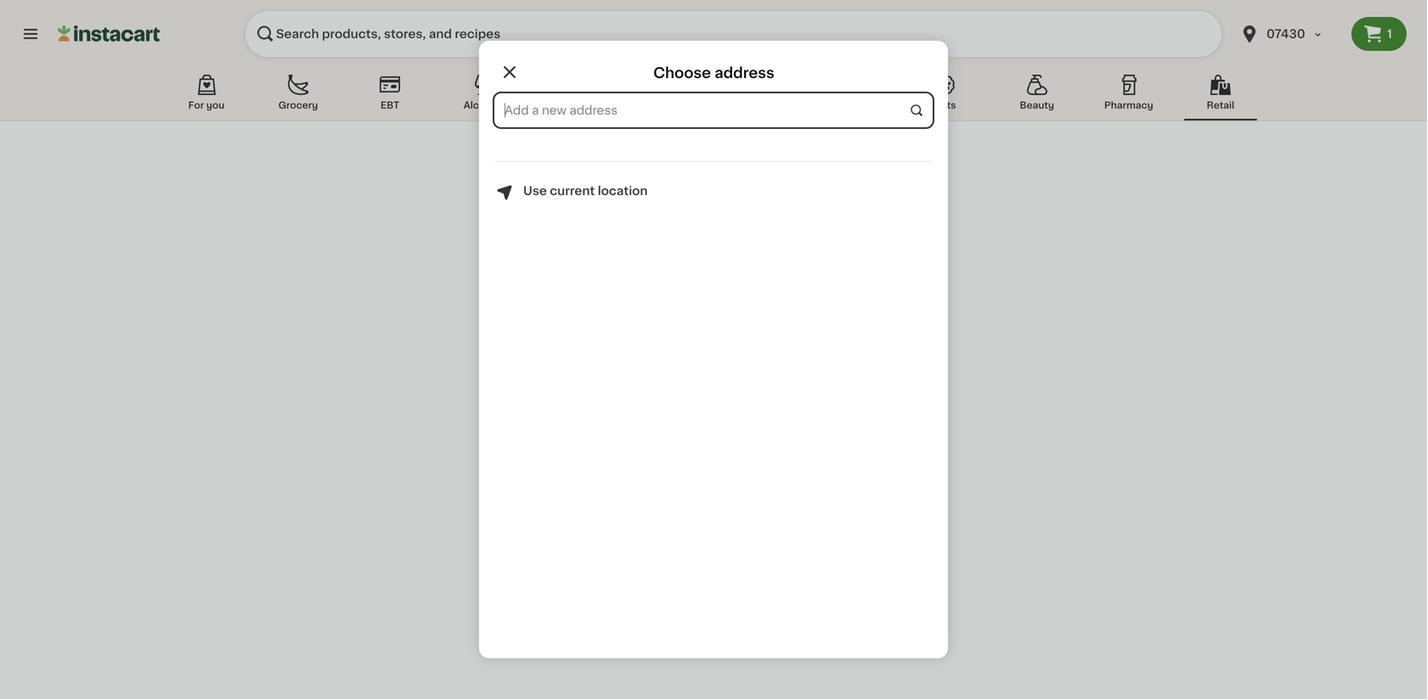 Task type: describe. For each thing, give the bounding box(es) containing it.
use current location
[[523, 185, 648, 197]]

ebt
[[381, 101, 399, 110]]

choose address
[[653, 66, 775, 80]]

location
[[598, 185, 648, 197]]

pets
[[934, 101, 956, 110]]

address
[[715, 66, 775, 80]]

instacart image
[[58, 24, 160, 44]]

use current location button
[[494, 183, 648, 203]]

for you
[[188, 101, 225, 110]]

1 button
[[1352, 17, 1407, 51]]

for
[[188, 101, 204, 110]]

1
[[1387, 28, 1392, 40]]

pets button
[[909, 71, 982, 121]]



Task type: vqa. For each thing, say whether or not it's contained in the screenshot.
"Outdoors"
no



Task type: locate. For each thing, give the bounding box(es) containing it.
gifts
[[562, 101, 586, 110]]

  text field inside "choose address" dialog
[[494, 93, 933, 127]]

  text field
[[494, 93, 933, 127]]

for you button
[[170, 71, 243, 121]]

choose
[[653, 66, 711, 80]]

gifts button
[[537, 71, 610, 121]]

choose address dialog
[[479, 41, 948, 659]]

beauty
[[1020, 101, 1054, 110]]

shop categories tab list
[[170, 71, 1257, 121]]

alcohol
[[464, 101, 500, 110]]

current
[[550, 185, 595, 197]]

grocery
[[278, 101, 318, 110]]

use
[[523, 185, 547, 197]]

grocery button
[[262, 71, 335, 121]]

beauty button
[[1001, 71, 1074, 121]]

pharmacy button
[[1092, 71, 1165, 121]]

retail
[[1207, 101, 1235, 110]]

search address image
[[909, 103, 924, 118]]

pharmacy
[[1104, 101, 1153, 110]]

alcohol button
[[445, 71, 518, 121]]

you
[[206, 101, 225, 110]]

ebt button
[[353, 71, 427, 121]]

retail button
[[1184, 71, 1257, 121]]



